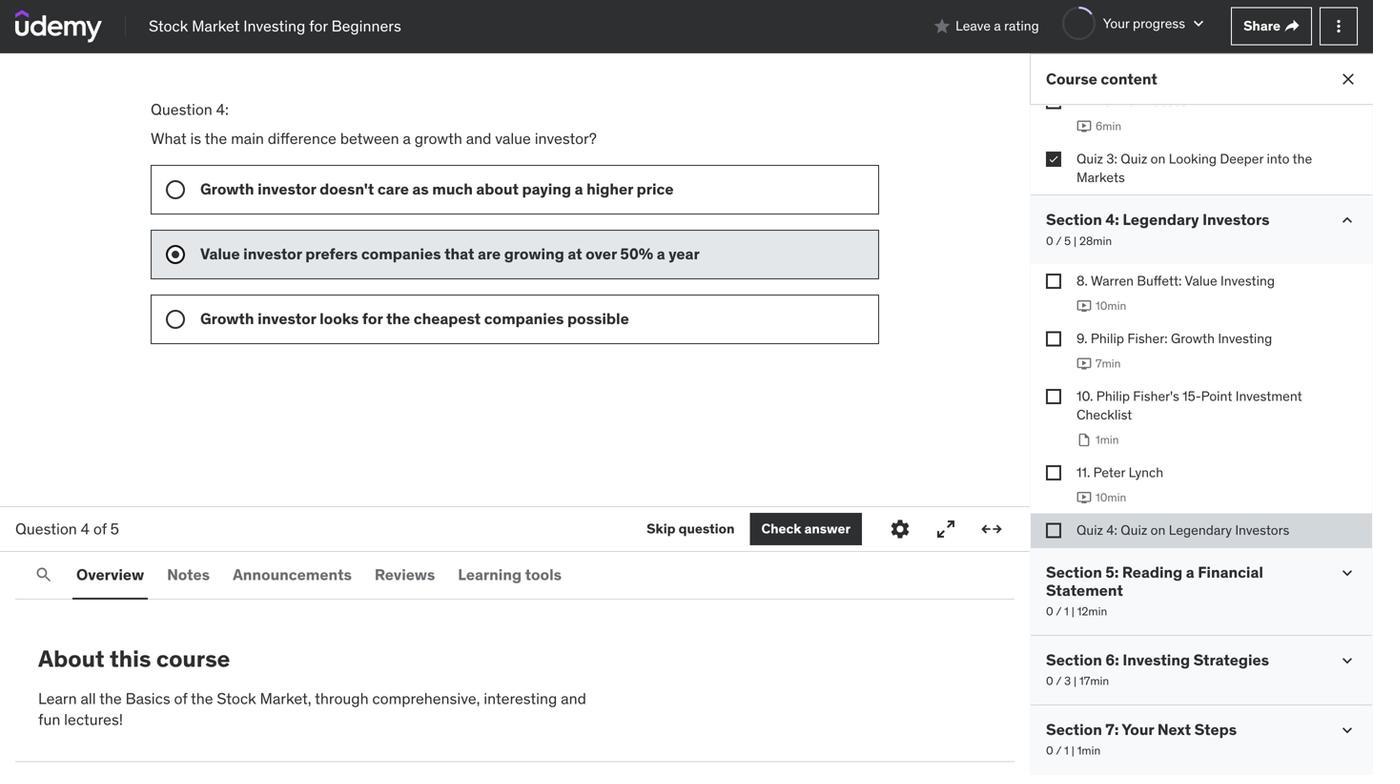 Task type: describe. For each thing, give the bounding box(es) containing it.
15-
[[1183, 387, 1201, 405]]

50%
[[620, 244, 653, 263]]

lynch
[[1129, 464, 1163, 481]]

settings image
[[889, 518, 912, 541]]

legendary inside section 4: legendary investors 0 / 5 | 28min
[[1123, 210, 1199, 229]]

expanded view image
[[980, 518, 1003, 541]]

section 4: legendary investors button
[[1046, 210, 1270, 229]]

growth for growth investor doesn't care as much about paying a higher price
[[200, 179, 254, 199]]

section for section 4: legendary investors
[[1046, 210, 1102, 229]]

fisher's
[[1133, 387, 1179, 405]]

your progress
[[1103, 15, 1185, 32]]

stock market investing for beginners
[[149, 16, 401, 36]]

small image for section 5: reading a financial statement
[[1338, 563, 1357, 582]]

process
[[1139, 93, 1187, 110]]

next
[[1157, 720, 1191, 740]]

| inside section 6: investing strategies 0 / 3 | 17min
[[1074, 674, 1077, 689]]

through
[[315, 689, 369, 708]]

question
[[679, 520, 735, 537]]

skip question button
[[647, 513, 735, 545]]

check answer button
[[750, 513, 862, 545]]

9.
[[1077, 330, 1088, 347]]

0 vertical spatial 1min
[[1096, 432, 1119, 447]]

market
[[192, 16, 240, 36]]

4: for question
[[216, 100, 229, 119]]

stock inside learn all the basics of the stock market, through comprehensive, interesting and fun lectures!
[[217, 689, 256, 708]]

xsmall image for 7. the ipo process
[[1046, 94, 1061, 109]]

overview button
[[72, 552, 148, 598]]

investing right the buffett:
[[1221, 272, 1275, 289]]

fullscreen image
[[934, 518, 957, 541]]

10.
[[1077, 387, 1093, 405]]

lectures!
[[64, 710, 123, 730]]

2 xsmall image from the top
[[1046, 523, 1061, 538]]

section 5: reading a financial statement button
[[1046, 562, 1323, 600]]

7.
[[1077, 93, 1086, 110]]

3
[[1064, 674, 1071, 689]]

1 xsmall image from the top
[[1046, 274, 1061, 289]]

what is the main difference between a growth and value investor? group
[[151, 165, 879, 344]]

1 vertical spatial 5
[[110, 519, 119, 539]]

section 6: investing strategies button
[[1046, 650, 1269, 670]]

ipo
[[1114, 93, 1136, 110]]

section for section 6: investing strategies
[[1046, 650, 1102, 670]]

fisher:
[[1127, 330, 1168, 347]]

fun
[[38, 710, 60, 730]]

0 inside section 5: reading a financial statement 0 / 1 | 12min
[[1046, 604, 1053, 619]]

year
[[669, 244, 699, 263]]

4
[[81, 519, 90, 539]]

1min inside the section 7: your next steps 0 / 1 | 1min
[[1077, 744, 1101, 758]]

difference
[[268, 129, 336, 148]]

4: for section
[[1106, 210, 1119, 229]]

statement
[[1046, 581, 1123, 600]]

question 4 of 5
[[15, 519, 119, 539]]

check
[[761, 520, 801, 537]]

section 4: legendary investors 0 / 5 | 28min
[[1046, 210, 1270, 248]]

of inside learn all the basics of the stock market, through comprehensive, interesting and fun lectures!
[[174, 689, 187, 708]]

as
[[412, 179, 429, 199]]

share
[[1243, 17, 1281, 34]]

at
[[568, 244, 582, 263]]

between
[[340, 129, 399, 148]]

11.
[[1077, 464, 1090, 481]]

growth investor looks for the cheapest companies possible
[[200, 309, 632, 328]]

about
[[476, 179, 519, 199]]

/ inside the section 7: your next steps 0 / 1 | 1min
[[1056, 744, 1062, 758]]

growing
[[504, 244, 564, 263]]

your inside the section 7: your next steps 0 / 1 | 1min
[[1122, 720, 1154, 740]]

share button
[[1231, 7, 1312, 45]]

7min
[[1096, 356, 1121, 371]]

care
[[377, 179, 409, 199]]

cheapest
[[414, 309, 481, 328]]

4: for quiz
[[1106, 521, 1117, 539]]

xsmall image for 9. philip fisher: growth investing
[[1046, 331, 1061, 347]]

your inside dropdown button
[[1103, 15, 1130, 32]]

0 inside the section 7: your next steps 0 / 1 | 1min
[[1046, 744, 1053, 758]]

value inside sidebar element
[[1185, 272, 1217, 289]]

small image
[[1338, 211, 1357, 230]]

xsmall image left 3: on the right of the page
[[1046, 152, 1061, 167]]

are
[[478, 244, 501, 263]]

progress
[[1133, 15, 1185, 32]]

0 horizontal spatial companies
[[361, 244, 441, 263]]

the down 'course'
[[191, 689, 213, 708]]

rating
[[1004, 17, 1039, 35]]

question for question 4 of 5
[[15, 519, 77, 539]]

a left year
[[657, 244, 665, 263]]

a inside section 5: reading a financial statement 0 / 1 | 12min
[[1186, 562, 1194, 582]]

reviews
[[375, 565, 435, 584]]

value inside group
[[200, 244, 240, 263]]

quiz up reading
[[1121, 521, 1147, 539]]

the
[[1089, 93, 1111, 110]]

3:
[[1106, 150, 1117, 167]]

value investor prefers companies that are growing at over 50% a year
[[200, 244, 703, 263]]

that
[[444, 244, 474, 263]]

quiz up markets
[[1077, 150, 1103, 167]]

price
[[637, 179, 674, 199]]

growth inside sidebar element
[[1171, 330, 1215, 347]]

is
[[190, 129, 201, 148]]

reading
[[1122, 562, 1183, 582]]

course
[[156, 645, 230, 673]]

6min
[[1096, 119, 1122, 134]]

warren
[[1091, 272, 1134, 289]]

a left higher
[[575, 179, 583, 199]]

xsmall image inside 'share' button
[[1284, 19, 1300, 34]]

reviews button
[[371, 552, 439, 598]]

philip for 10.
[[1096, 387, 1130, 405]]

1 vertical spatial investors
[[1235, 521, 1290, 539]]

over
[[586, 244, 617, 263]]

leave a rating
[[956, 17, 1039, 35]]

investor for doesn't
[[258, 179, 316, 199]]

your progress button
[[1062, 7, 1208, 40]]

1 inside the section 7: your next steps 0 / 1 | 1min
[[1064, 744, 1069, 758]]

stock inside stock market investing for beginners link
[[149, 16, 188, 36]]

beginners
[[331, 16, 401, 36]]

prefers
[[305, 244, 358, 263]]

quiz 4: quiz on legendary investors
[[1077, 521, 1290, 539]]

learning tools button
[[454, 552, 565, 598]]

course
[[1046, 69, 1097, 89]]

checklist
[[1077, 406, 1132, 423]]

growth for growth investor looks for the cheapest companies possible
[[200, 309, 254, 328]]

growth investor doesn't care as much about paying a higher price
[[200, 179, 674, 199]]



Task type: locate. For each thing, give the bounding box(es) containing it.
0 vertical spatial value
[[200, 244, 240, 263]]

xsmall image right share at the top of page
[[1284, 19, 1300, 34]]

search image
[[34, 565, 53, 585]]

0 vertical spatial investor
[[258, 179, 316, 199]]

1 left 12min
[[1064, 604, 1069, 619]]

xsmall image right expanded view image
[[1046, 523, 1061, 538]]

0 vertical spatial xsmall image
[[1046, 274, 1061, 289]]

section left "5:"
[[1046, 562, 1102, 582]]

investing right 'market'
[[243, 16, 305, 36]]

11. peter lynch
[[1077, 464, 1163, 481]]

1 vertical spatial xsmall image
[[1046, 523, 1061, 538]]

markets
[[1077, 169, 1125, 186]]

interesting
[[484, 689, 557, 708]]

investment
[[1236, 387, 1302, 405]]

10min down peter
[[1096, 490, 1126, 505]]

1 vertical spatial 1
[[1064, 744, 1069, 758]]

peter
[[1093, 464, 1125, 481]]

on inside the "quiz 3: quiz on looking deeper into the markets"
[[1151, 150, 1166, 167]]

section 7: your next steps button
[[1046, 720, 1237, 740]]

/ inside section 6: investing strategies 0 / 3 | 17min
[[1056, 674, 1062, 689]]

philip up 7min on the right top of the page
[[1091, 330, 1124, 347]]

buffett:
[[1137, 272, 1182, 289]]

1 inside section 5: reading a financial statement 0 / 1 | 12min
[[1064, 604, 1069, 619]]

1 section from the top
[[1046, 210, 1102, 229]]

1 vertical spatial your
[[1122, 720, 1154, 740]]

4: inside question 4: what is the main difference between a growth and value investor?
[[216, 100, 229, 119]]

a
[[994, 17, 1001, 35], [403, 129, 411, 148], [575, 179, 583, 199], [657, 244, 665, 263], [1186, 562, 1194, 582]]

growth
[[200, 179, 254, 199], [200, 309, 254, 328], [1171, 330, 1215, 347]]

section for section 5: reading a financial statement
[[1046, 562, 1102, 582]]

4:
[[216, 100, 229, 119], [1106, 210, 1119, 229], [1106, 521, 1117, 539]]

quiz 3: quiz on looking deeper into the markets
[[1077, 150, 1312, 186]]

8. warren buffett: value investing
[[1077, 272, 1275, 289]]

stock
[[149, 16, 188, 36], [217, 689, 256, 708]]

investing right 6: on the right
[[1123, 650, 1190, 670]]

and inside learn all the basics of the stock market, through comprehensive, interesting and fun lectures!
[[561, 689, 586, 708]]

quiz down play peter lynch icon
[[1077, 521, 1103, 539]]

for right looks
[[362, 309, 383, 328]]

play peter lynch image
[[1077, 490, 1092, 505]]

investor for prefers
[[243, 244, 302, 263]]

10min for warren
[[1096, 299, 1126, 313]]

0 horizontal spatial and
[[466, 129, 491, 148]]

4 section from the top
[[1046, 720, 1102, 740]]

xsmall image left 11.
[[1046, 465, 1061, 480]]

market,
[[260, 689, 311, 708]]

this
[[110, 645, 151, 673]]

7:
[[1106, 720, 1119, 740]]

skip question
[[647, 520, 735, 537]]

the left the cheapest
[[386, 309, 410, 328]]

1 vertical spatial for
[[362, 309, 383, 328]]

/ inside section 4: legendary investors 0 / 5 | 28min
[[1056, 233, 1062, 248]]

5 left 28min
[[1064, 233, 1071, 248]]

a right reading
[[1186, 562, 1194, 582]]

legendary
[[1123, 210, 1199, 229], [1169, 521, 1232, 539]]

investing inside stock market investing for beginners link
[[243, 16, 305, 36]]

question up what
[[151, 100, 212, 119]]

section 6: investing strategies 0 / 3 | 17min
[[1046, 650, 1269, 689]]

0 down statement
[[1046, 604, 1053, 619]]

investor down difference
[[258, 179, 316, 199]]

your
[[1103, 15, 1130, 32], [1122, 720, 1154, 740]]

1 1 from the top
[[1064, 604, 1069, 619]]

the right is
[[205, 129, 227, 148]]

/ inside section 5: reading a financial statement 0 / 1 | 12min
[[1056, 604, 1062, 619]]

1 horizontal spatial stock
[[217, 689, 256, 708]]

higher
[[587, 179, 633, 199]]

5:
[[1106, 562, 1119, 582]]

legendary up financial
[[1169, 521, 1232, 539]]

looking
[[1169, 150, 1217, 167]]

| right 3
[[1074, 674, 1077, 689]]

steps
[[1194, 720, 1237, 740]]

question left 4
[[15, 519, 77, 539]]

the
[[205, 129, 227, 148], [1293, 150, 1312, 167], [386, 309, 410, 328], [99, 689, 122, 708], [191, 689, 213, 708]]

0 inside section 4: legendary investors 0 / 5 | 28min
[[1046, 233, 1053, 248]]

for inside the what is the main difference between a growth and value investor? group
[[362, 309, 383, 328]]

0 vertical spatial legendary
[[1123, 210, 1199, 229]]

your left progress
[[1103, 15, 1130, 32]]

1 vertical spatial 10min
[[1096, 490, 1126, 505]]

5 right 4
[[110, 519, 119, 539]]

4: inside section 4: legendary investors 0 / 5 | 28min
[[1106, 210, 1119, 229]]

investors inside section 4: legendary investors 0 / 5 | 28min
[[1203, 210, 1270, 229]]

udemy image
[[15, 10, 102, 43]]

philip for 9.
[[1091, 330, 1124, 347]]

of right 4
[[93, 519, 107, 539]]

xsmall image
[[1284, 19, 1300, 34], [1046, 94, 1061, 109], [1046, 152, 1061, 167], [1046, 331, 1061, 347], [1046, 389, 1061, 404], [1046, 465, 1061, 480]]

xsmall image for 10. philip fisher's 15-point investment checklist
[[1046, 389, 1061, 404]]

the inside the "quiz 3: quiz on looking deeper into the markets"
[[1293, 150, 1312, 167]]

on for looking
[[1151, 150, 1166, 167]]

play philip fisher: growth investing image
[[1077, 356, 1092, 371]]

question 4: what is the main difference between a growth and value investor?
[[151, 100, 600, 148]]

the right into
[[1293, 150, 1312, 167]]

philip
[[1091, 330, 1124, 347], [1096, 387, 1130, 405]]

small image inside your progress dropdown button
[[1189, 14, 1208, 33]]

the right all
[[99, 689, 122, 708]]

1 vertical spatial philip
[[1096, 387, 1130, 405]]

point
[[1201, 387, 1232, 405]]

1 vertical spatial value
[[1185, 272, 1217, 289]]

quiz right 3: on the right of the page
[[1121, 150, 1147, 167]]

10. philip fisher's 15-point investment checklist
[[1077, 387, 1302, 423]]

4: up 28min
[[1106, 210, 1119, 229]]

3 section from the top
[[1046, 650, 1102, 670]]

0 horizontal spatial for
[[309, 16, 328, 36]]

0 horizontal spatial value
[[200, 244, 240, 263]]

3 0 from the top
[[1046, 674, 1053, 689]]

0 down section 7: your next steps dropdown button
[[1046, 744, 1053, 758]]

0 vertical spatial stock
[[149, 16, 188, 36]]

much
[[432, 179, 473, 199]]

notes button
[[163, 552, 214, 598]]

/
[[1056, 233, 1062, 248], [1056, 604, 1062, 619], [1056, 674, 1062, 689], [1056, 744, 1062, 758]]

stock market investing for beginners link
[[149, 16, 401, 37]]

1 / from the top
[[1056, 233, 1062, 248]]

the inside question 4: what is the main difference between a growth and value investor?
[[205, 129, 227, 148]]

your right the 7:
[[1122, 720, 1154, 740]]

content
[[1101, 69, 1158, 89]]

a inside button
[[994, 17, 1001, 35]]

1 on from the top
[[1151, 150, 1166, 167]]

2 vertical spatial investor
[[258, 309, 316, 328]]

the inside the what is the main difference between a growth and value investor? group
[[386, 309, 410, 328]]

section inside the section 7: your next steps 0 / 1 | 1min
[[1046, 720, 1102, 740]]

2 0 from the top
[[1046, 604, 1053, 619]]

10min for peter
[[1096, 490, 1126, 505]]

investor left prefers
[[243, 244, 302, 263]]

0 vertical spatial for
[[309, 16, 328, 36]]

xsmall image left 8.
[[1046, 274, 1061, 289]]

9. philip fisher: growth investing
[[1077, 330, 1272, 347]]

and left value
[[466, 129, 491, 148]]

play the ipo process image
[[1077, 119, 1092, 134]]

possible
[[567, 309, 629, 328]]

for for the
[[362, 309, 383, 328]]

investing up investment
[[1218, 330, 1272, 347]]

start philip fisher's 15-point investment checklist image
[[1077, 432, 1092, 448]]

companies down growing
[[484, 309, 564, 328]]

1 0 from the top
[[1046, 233, 1053, 248]]

1 horizontal spatial question
[[151, 100, 212, 119]]

tools
[[525, 565, 562, 584]]

1 vertical spatial growth
[[200, 309, 254, 328]]

investors
[[1203, 210, 1270, 229], [1235, 521, 1290, 539]]

| down section 7: your next steps dropdown button
[[1072, 744, 1074, 758]]

section left the 7:
[[1046, 720, 1102, 740]]

4 / from the top
[[1056, 744, 1062, 758]]

0 vertical spatial your
[[1103, 15, 1130, 32]]

overview
[[76, 565, 144, 584]]

/ left 28min
[[1056, 233, 1062, 248]]

0 vertical spatial and
[[466, 129, 491, 148]]

1 vertical spatial question
[[15, 519, 77, 539]]

on for legendary
[[1151, 521, 1166, 539]]

philip inside 10. philip fisher's 15-point investment checklist
[[1096, 387, 1130, 405]]

check answer
[[761, 520, 851, 537]]

0 vertical spatial of
[[93, 519, 107, 539]]

1 vertical spatial of
[[174, 689, 187, 708]]

xsmall image
[[1046, 274, 1061, 289], [1046, 523, 1061, 538]]

5 inside section 4: legendary investors 0 / 5 | 28min
[[1064, 233, 1071, 248]]

1 down 3
[[1064, 744, 1069, 758]]

1 horizontal spatial 5
[[1064, 233, 1071, 248]]

on
[[1151, 150, 1166, 167], [1151, 521, 1166, 539]]

for
[[309, 16, 328, 36], [362, 309, 383, 328]]

a inside question 4: what is the main difference between a growth and value investor?
[[403, 129, 411, 148]]

1
[[1064, 604, 1069, 619], [1064, 744, 1069, 758]]

for left "beginners"
[[309, 16, 328, 36]]

1 horizontal spatial of
[[174, 689, 187, 708]]

2 vertical spatial 4:
[[1106, 521, 1117, 539]]

xsmall image left "7."
[[1046, 94, 1061, 109]]

1 vertical spatial companies
[[484, 309, 564, 328]]

on up reading
[[1151, 521, 1166, 539]]

0 vertical spatial 5
[[1064, 233, 1071, 248]]

1 horizontal spatial and
[[561, 689, 586, 708]]

1 horizontal spatial value
[[1185, 272, 1217, 289]]

of right 'basics'
[[174, 689, 187, 708]]

sidebar element
[[1030, 0, 1373, 775]]

0 horizontal spatial 5
[[110, 519, 119, 539]]

deeper
[[1220, 150, 1264, 167]]

17min
[[1079, 674, 1109, 689]]

1 vertical spatial 1min
[[1077, 744, 1101, 758]]

|
[[1074, 233, 1077, 248], [1072, 604, 1074, 619], [1074, 674, 1077, 689], [1072, 744, 1074, 758]]

0 vertical spatial growth
[[200, 179, 254, 199]]

stock left 'market'
[[149, 16, 188, 36]]

4: up "5:"
[[1106, 521, 1117, 539]]

section 5: reading a financial statement 0 / 1 | 12min
[[1046, 562, 1263, 619]]

investors up financial
[[1235, 521, 1290, 539]]

1 horizontal spatial for
[[362, 309, 383, 328]]

4 0 from the top
[[1046, 744, 1053, 758]]

investor left looks
[[258, 309, 316, 328]]

a left rating at the right top of page
[[994, 17, 1001, 35]]

for for beginners
[[309, 16, 328, 36]]

about
[[38, 645, 105, 673]]

legendary up the buffett:
[[1123, 210, 1199, 229]]

3 / from the top
[[1056, 674, 1062, 689]]

xsmall image left 9.
[[1046, 331, 1061, 347]]

xsmall image left 10.
[[1046, 389, 1061, 404]]

stock left market,
[[217, 689, 256, 708]]

1 vertical spatial stock
[[217, 689, 256, 708]]

2 on from the top
[[1151, 521, 1166, 539]]

section for section 7: your next steps
[[1046, 720, 1102, 740]]

actions image
[[1329, 17, 1348, 36]]

0 vertical spatial on
[[1151, 150, 1166, 167]]

/ left 3
[[1056, 674, 1062, 689]]

philip up checklist at bottom
[[1096, 387, 1130, 405]]

looks
[[320, 309, 359, 328]]

1 vertical spatial legendary
[[1169, 521, 1232, 539]]

learn all the basics of the stock market, through comprehensive, interesting and fun lectures!
[[38, 689, 586, 730]]

and right interesting
[[561, 689, 586, 708]]

all
[[81, 689, 96, 708]]

7. the ipo process
[[1077, 93, 1187, 110]]

1 vertical spatial 4:
[[1106, 210, 1119, 229]]

6:
[[1106, 650, 1119, 670]]

0 left 3
[[1046, 674, 1053, 689]]

1 vertical spatial investor
[[243, 244, 302, 263]]

0 vertical spatial investors
[[1203, 210, 1270, 229]]

1 10min from the top
[[1096, 299, 1126, 313]]

2 section from the top
[[1046, 562, 1102, 582]]

| inside the section 7: your next steps 0 / 1 | 1min
[[1072, 744, 1074, 758]]

leave
[[956, 17, 991, 35]]

5
[[1064, 233, 1071, 248], [110, 519, 119, 539]]

investor for looks
[[258, 309, 316, 328]]

question inside question 4: what is the main difference between a growth and value investor?
[[151, 100, 212, 119]]

1 vertical spatial on
[[1151, 521, 1166, 539]]

notes
[[167, 565, 210, 584]]

growth
[[415, 129, 462, 148]]

section inside section 6: investing strategies 0 / 3 | 17min
[[1046, 650, 1102, 670]]

| inside section 4: legendary investors 0 / 5 | 28min
[[1074, 233, 1077, 248]]

0 vertical spatial 1
[[1064, 604, 1069, 619]]

2 / from the top
[[1056, 604, 1062, 619]]

0 vertical spatial 4:
[[216, 100, 229, 119]]

xsmall image for 11. peter lynch
[[1046, 465, 1061, 480]]

comprehensive,
[[372, 689, 480, 708]]

0 horizontal spatial of
[[93, 519, 107, 539]]

section up 28min
[[1046, 210, 1102, 229]]

leave a rating button
[[933, 3, 1039, 49]]

/ down statement
[[1056, 604, 1062, 619]]

investors down deeper
[[1203, 210, 1270, 229]]

a left growth
[[403, 129, 411, 148]]

section up 3
[[1046, 650, 1102, 670]]

10min down warren
[[1096, 299, 1126, 313]]

0 horizontal spatial question
[[15, 519, 77, 539]]

2 1 from the top
[[1064, 744, 1069, 758]]

0 vertical spatial philip
[[1091, 330, 1124, 347]]

0 vertical spatial question
[[151, 100, 212, 119]]

1min down section 7: your next steps dropdown button
[[1077, 744, 1101, 758]]

section inside section 4: legendary investors 0 / 5 | 28min
[[1046, 210, 1102, 229]]

doesn't
[[320, 179, 374, 199]]

small image
[[1189, 14, 1208, 33], [933, 17, 952, 36], [1338, 563, 1357, 582], [1338, 651, 1357, 670], [1338, 721, 1357, 740]]

0 vertical spatial 10min
[[1096, 299, 1126, 313]]

basics
[[125, 689, 170, 708]]

companies left that
[[361, 244, 441, 263]]

0 left 28min
[[1046, 233, 1053, 248]]

small image for section 6: investing strategies
[[1338, 651, 1357, 670]]

learning tools
[[458, 565, 562, 584]]

2 vertical spatial growth
[[1171, 330, 1215, 347]]

1min right start philip fisher's 15-point investment checklist image
[[1096, 432, 1119, 447]]

small image inside 'leave a rating' button
[[933, 17, 952, 36]]

1 vertical spatial and
[[561, 689, 586, 708]]

section inside section 5: reading a financial statement 0 / 1 | 12min
[[1046, 562, 1102, 582]]

1 horizontal spatial companies
[[484, 309, 564, 328]]

2 10min from the top
[[1096, 490, 1126, 505]]

answer
[[804, 520, 851, 537]]

question for question 4: what is the main difference between a growth and value investor?
[[151, 100, 212, 119]]

4: down 'market'
[[216, 100, 229, 119]]

0 inside section 6: investing strategies 0 / 3 | 17min
[[1046, 674, 1053, 689]]

investing inside section 6: investing strategies 0 / 3 | 17min
[[1123, 650, 1190, 670]]

skip
[[647, 520, 676, 537]]

play warren buffett: value investing image
[[1077, 299, 1092, 314]]

close course content sidebar image
[[1339, 70, 1358, 89]]

and inside question 4: what is the main difference between a growth and value investor?
[[466, 129, 491, 148]]

| left 12min
[[1072, 604, 1074, 619]]

/ down section 7: your next steps dropdown button
[[1056, 744, 1062, 758]]

investing
[[243, 16, 305, 36], [1221, 272, 1275, 289], [1218, 330, 1272, 347], [1123, 650, 1190, 670]]

main
[[231, 129, 264, 148]]

0 horizontal spatial stock
[[149, 16, 188, 36]]

0 vertical spatial companies
[[361, 244, 441, 263]]

on left looking
[[1151, 150, 1166, 167]]

| left 28min
[[1074, 233, 1077, 248]]

course content
[[1046, 69, 1158, 89]]

what
[[151, 129, 187, 148]]

| inside section 5: reading a financial statement 0 / 1 | 12min
[[1072, 604, 1074, 619]]

small image for section 7: your next steps
[[1338, 721, 1357, 740]]



Task type: vqa. For each thing, say whether or not it's contained in the screenshot.
the http://www.youtube.com/ at the bottom of the page
no



